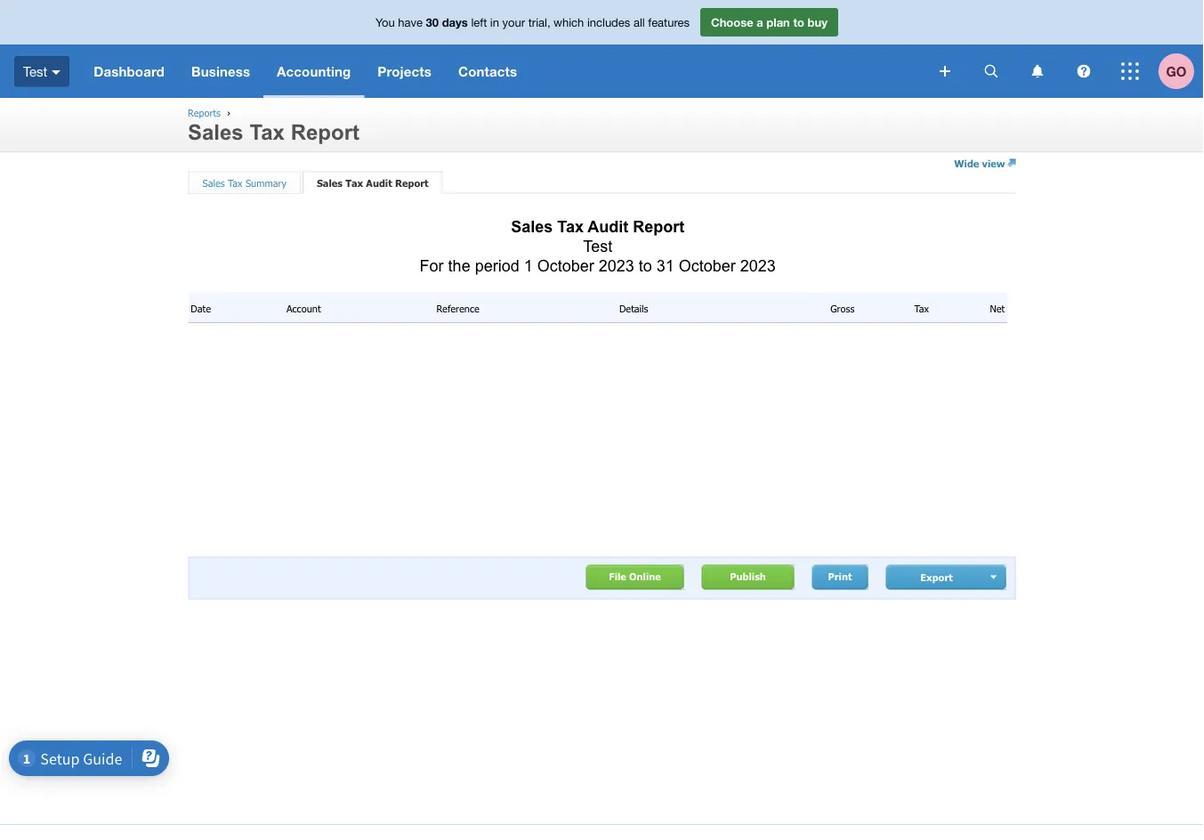 Task type: vqa. For each thing, say whether or not it's contained in the screenshot.
the October to the left
yes



Task type: locate. For each thing, give the bounding box(es) containing it.
a
[[757, 15, 764, 29]]

0 vertical spatial report
[[291, 121, 360, 144]]

svg image
[[1122, 62, 1140, 80], [1032, 65, 1044, 78], [940, 66, 951, 77], [52, 70, 61, 75]]

gross
[[831, 302, 855, 314]]

business
[[191, 63, 250, 79]]

1 2023 from the left
[[599, 256, 635, 275]]

reports
[[188, 107, 221, 119]]

dashboard link
[[80, 45, 178, 98]]

sales
[[188, 121, 244, 144], [203, 177, 225, 189], [317, 177, 343, 189], [511, 217, 553, 235]]

1 vertical spatial test
[[583, 237, 613, 255]]

sales right summary
[[317, 177, 343, 189]]

test button
[[0, 45, 80, 98]]

0 horizontal spatial to
[[639, 256, 652, 275]]

svg image
[[985, 65, 999, 78], [1078, 65, 1091, 78]]

0 horizontal spatial test
[[23, 63, 47, 79]]

tax for sales tax audit report test for the period 1 october 2023 to 31 october 2023
[[558, 217, 584, 235]]

1 svg image from the left
[[985, 65, 999, 78]]

report down accounting dropdown button
[[291, 121, 360, 144]]

export
[[921, 571, 953, 583]]

0 horizontal spatial report
[[291, 121, 360, 144]]

tax inside sales tax audit report test for the period 1 october 2023 to 31 october 2023
[[558, 217, 584, 235]]

1 horizontal spatial audit
[[588, 217, 629, 235]]

1 horizontal spatial svg image
[[1078, 65, 1091, 78]]

sales tax audit report
[[317, 177, 429, 189]]

report up the 31
[[633, 217, 685, 235]]

the
[[448, 256, 471, 275]]

1 horizontal spatial report
[[395, 177, 429, 189]]

to left the 31
[[639, 256, 652, 275]]

report for sales tax audit report
[[395, 177, 429, 189]]

to left buy
[[794, 15, 805, 29]]

you
[[376, 15, 395, 29]]

1 vertical spatial to
[[639, 256, 652, 275]]

sales tax audit report test for the period 1 october 2023 to 31 october 2023
[[420, 217, 776, 275]]

report
[[291, 121, 360, 144], [395, 177, 429, 189], [633, 217, 685, 235]]

1 horizontal spatial test
[[583, 237, 613, 255]]

sales up 1
[[511, 217, 553, 235]]

sales tax summary
[[203, 177, 287, 189]]

1
[[524, 256, 533, 275]]

navigation inside banner
[[80, 45, 928, 98]]

0 horizontal spatial 2023
[[599, 256, 635, 275]]

to
[[794, 15, 805, 29], [639, 256, 652, 275]]

sales inside sales tax audit report test for the period 1 october 2023 to 31 october 2023
[[511, 217, 553, 235]]

october right the 31
[[679, 256, 736, 275]]

have
[[398, 15, 423, 29]]

0 horizontal spatial svg image
[[985, 65, 999, 78]]

publish button
[[702, 565, 795, 590]]

all
[[634, 15, 645, 29]]

2 horizontal spatial report
[[633, 217, 685, 235]]

2023
[[599, 256, 635, 275], [741, 256, 776, 275]]

tax for sales tax summary
[[228, 177, 243, 189]]

contacts
[[459, 63, 517, 79]]

1 horizontal spatial 2023
[[741, 256, 776, 275]]

file online
[[609, 571, 661, 583]]

tax
[[250, 121, 285, 144], [228, 177, 243, 189], [346, 177, 363, 189], [558, 217, 584, 235], [915, 302, 930, 314]]

report inside reports › sales tax report
[[291, 121, 360, 144]]

navigation
[[80, 45, 928, 98]]

tax for sales tax audit report
[[346, 177, 363, 189]]

for
[[420, 256, 444, 275]]

banner
[[0, 0, 1204, 98]]

your
[[503, 15, 525, 29]]

sales left summary
[[203, 177, 225, 189]]

audit for sales tax audit report
[[366, 177, 392, 189]]

1 october from the left
[[538, 256, 595, 275]]

1 horizontal spatial to
[[794, 15, 805, 29]]

trial,
[[529, 15, 551, 29]]

account
[[287, 302, 321, 314]]

0 vertical spatial test
[[23, 63, 47, 79]]

report up for
[[395, 177, 429, 189]]

october right 1
[[538, 256, 595, 275]]

plan
[[767, 15, 791, 29]]

days
[[442, 15, 468, 29]]

banner containing dashboard
[[0, 0, 1204, 98]]

choose
[[711, 15, 754, 29]]

sales down reports link
[[188, 121, 244, 144]]

1 vertical spatial audit
[[588, 217, 629, 235]]

report for sales tax audit report test for the period 1 october 2023 to 31 october 2023
[[633, 217, 685, 235]]

test
[[23, 63, 47, 79], [583, 237, 613, 255]]

2 vertical spatial report
[[633, 217, 685, 235]]

report inside sales tax audit report test for the period 1 october 2023 to 31 october 2023
[[633, 217, 685, 235]]

file online link
[[586, 565, 684, 590]]

31
[[657, 256, 675, 275]]

sales tax summary link
[[203, 177, 287, 189]]

navigation containing dashboard
[[80, 45, 928, 98]]

file
[[609, 571, 627, 583]]

october
[[538, 256, 595, 275], [679, 256, 736, 275]]

sales for sales tax audit report
[[317, 177, 343, 189]]

publish
[[730, 571, 767, 583]]

audit inside sales tax audit report test for the period 1 october 2023 to 31 october 2023
[[588, 217, 629, 235]]

1 horizontal spatial october
[[679, 256, 736, 275]]

svg image inside the test 'popup button'
[[52, 70, 61, 75]]

test inside 'popup button'
[[23, 63, 47, 79]]

0 vertical spatial audit
[[366, 177, 392, 189]]

audit
[[366, 177, 392, 189], [588, 217, 629, 235]]

go button
[[1159, 45, 1204, 98]]

0 horizontal spatial audit
[[366, 177, 392, 189]]

dashboard
[[94, 63, 165, 79]]

0 horizontal spatial october
[[538, 256, 595, 275]]

print
[[829, 571, 853, 583]]

projects
[[378, 63, 432, 79]]

you have 30 days left in your trial, which includes all features
[[376, 15, 690, 29]]

in
[[490, 15, 500, 29]]

test inside sales tax audit report test for the period 1 october 2023 to 31 october 2023
[[583, 237, 613, 255]]

1 vertical spatial report
[[395, 177, 429, 189]]

export options... image
[[991, 576, 999, 579]]



Task type: describe. For each thing, give the bounding box(es) containing it.
accounting
[[277, 63, 351, 79]]

reports link
[[188, 107, 221, 119]]

which
[[554, 15, 584, 29]]

print link
[[813, 565, 869, 590]]

›
[[227, 107, 231, 119]]

net
[[991, 302, 1006, 314]]

reports › sales tax report
[[188, 107, 360, 144]]

sales inside reports › sales tax report
[[188, 121, 244, 144]]

date
[[191, 302, 211, 314]]

reference
[[437, 302, 480, 314]]

details
[[620, 302, 649, 314]]

sales for sales tax summary
[[203, 177, 225, 189]]

2 svg image from the left
[[1078, 65, 1091, 78]]

sales for sales tax audit report test for the period 1 october 2023 to 31 october 2023
[[511, 217, 553, 235]]

business button
[[178, 45, 264, 98]]

tax inside reports › sales tax report
[[250, 121, 285, 144]]

0 vertical spatial to
[[794, 15, 805, 29]]

includes
[[588, 15, 631, 29]]

30
[[426, 15, 439, 29]]

sales tax audit report link
[[317, 177, 429, 189]]

projects button
[[364, 45, 445, 98]]

choose a plan to buy
[[711, 15, 828, 29]]

accounting button
[[264, 45, 364, 98]]

features
[[648, 15, 690, 29]]

to inside sales tax audit report test for the period 1 october 2023 to 31 october 2023
[[639, 256, 652, 275]]

audit for sales tax audit report test for the period 1 october 2023 to 31 october 2023
[[588, 217, 629, 235]]

left
[[471, 15, 487, 29]]

summary
[[246, 177, 287, 189]]

online
[[630, 571, 661, 583]]

go
[[1167, 63, 1187, 79]]

contacts button
[[445, 45, 531, 98]]

buy
[[808, 15, 828, 29]]

period
[[475, 256, 520, 275]]

2 2023 from the left
[[741, 256, 776, 275]]

2 october from the left
[[679, 256, 736, 275]]



